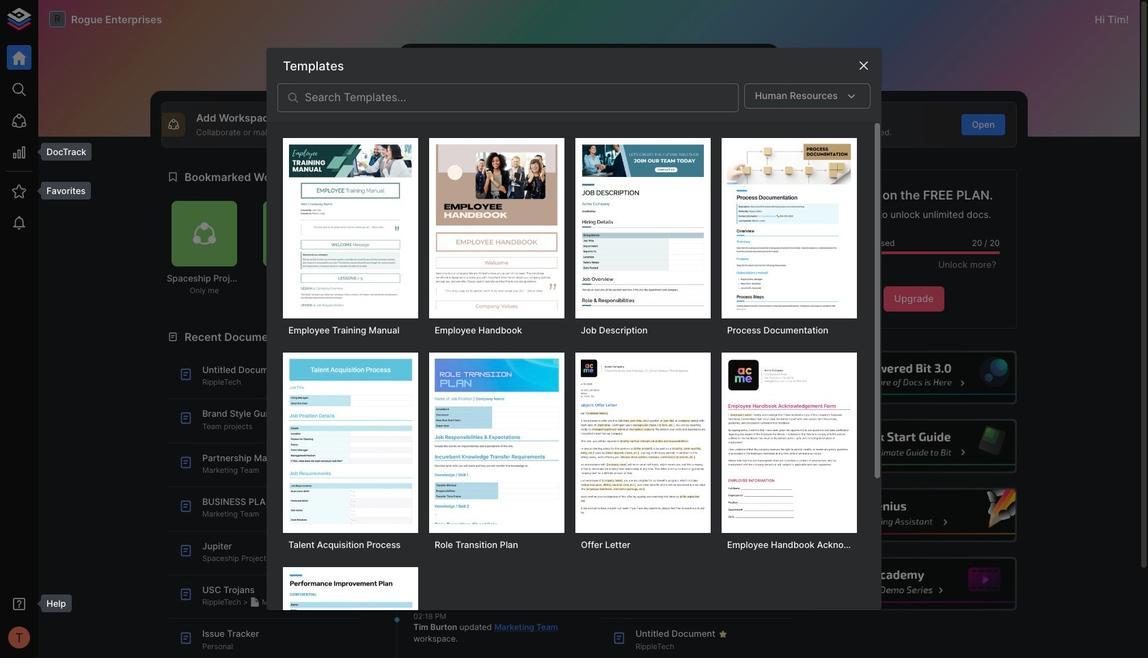 Task type: describe. For each thing, give the bounding box(es) containing it.
employee handbook acknowledgement form image
[[727, 358, 852, 524]]

3 tooltip from the top
[[31, 595, 71, 613]]

employee handbook image
[[435, 144, 559, 310]]

2 tooltip from the top
[[31, 182, 91, 200]]

job description image
[[581, 144, 705, 310]]

offer letter image
[[581, 358, 705, 524]]

employee training manual image
[[288, 144, 413, 310]]

2 help image from the top
[[811, 419, 1017, 474]]

3 help image from the top
[[811, 488, 1017, 542]]

Search Templates... text field
[[305, 84, 739, 112]]

1 help image from the top
[[811, 350, 1017, 405]]



Task type: vqa. For each thing, say whether or not it's contained in the screenshot.
Job Description image
yes



Task type: locate. For each thing, give the bounding box(es) containing it.
1 vertical spatial tooltip
[[31, 182, 91, 200]]

process documentation image
[[727, 144, 852, 310]]

1 tooltip from the top
[[31, 143, 92, 161]]

tooltip
[[31, 143, 92, 161], [31, 182, 91, 200], [31, 595, 71, 613]]

help image
[[811, 350, 1017, 405], [811, 419, 1017, 474], [811, 488, 1017, 542], [811, 557, 1017, 611]]

performance improvement plan image
[[288, 573, 413, 658]]

talent acquisition process image
[[288, 358, 413, 524]]

dialog
[[267, 48, 882, 658]]

role transition plan image
[[435, 358, 559, 524]]

2 vertical spatial tooltip
[[31, 595, 71, 613]]

4 help image from the top
[[811, 557, 1017, 611]]

0 vertical spatial tooltip
[[31, 143, 92, 161]]



